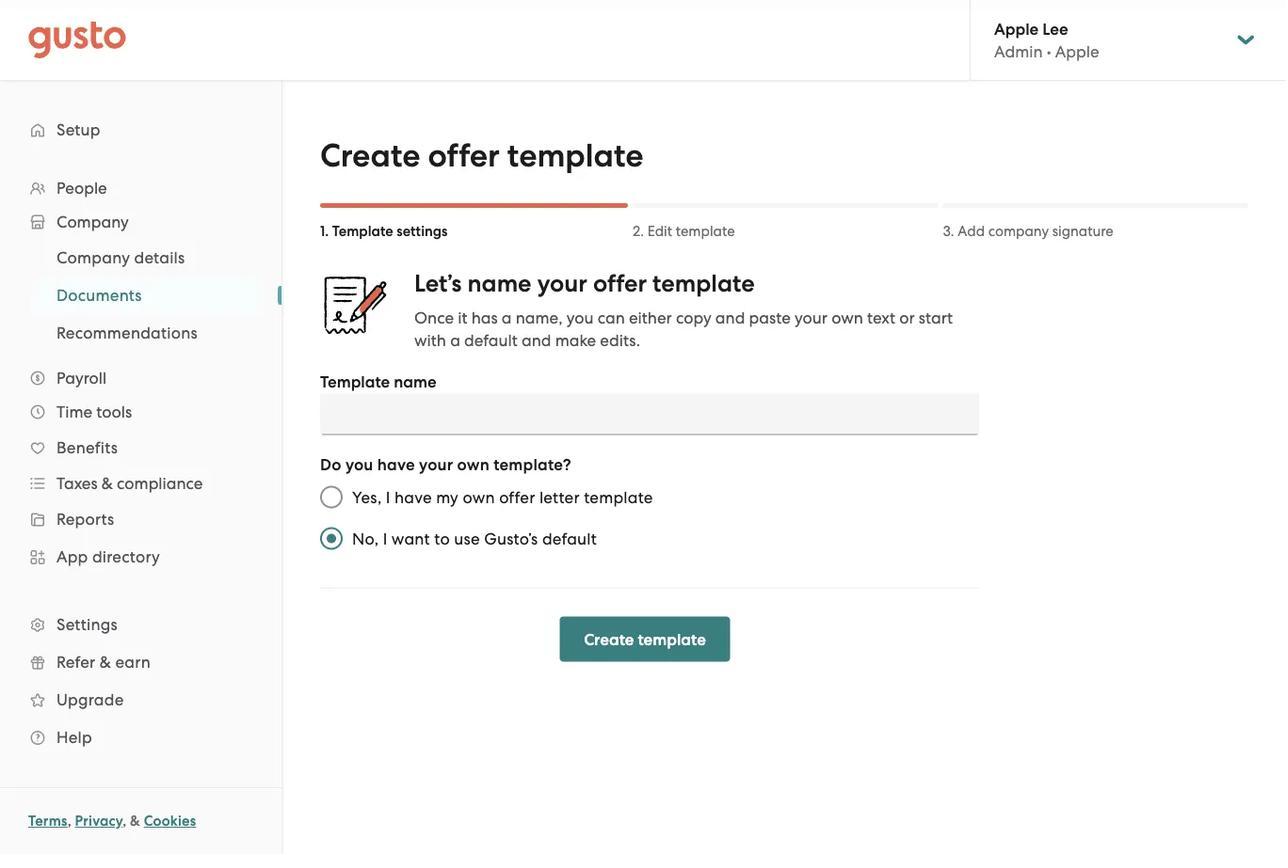 Task type: describe. For each thing, give the bounding box(es) containing it.
copy
[[676, 309, 711, 328]]

my
[[436, 488, 459, 507]]

own inside once it has a name, you can either copy and paste your own text or start with a default and make edits.
[[831, 309, 863, 328]]

add
[[958, 223, 985, 240]]

create template button
[[560, 617, 730, 662]]

setup
[[56, 121, 100, 139]]

have for my
[[394, 488, 432, 507]]

edits.
[[600, 331, 640, 350]]

create template
[[584, 630, 706, 650]]

gusto's
[[484, 530, 538, 548]]

Yes, I have my own offer letter template radio
[[311, 477, 352, 518]]

i for no,
[[383, 530, 387, 548]]

to
[[434, 530, 450, 548]]

1 horizontal spatial apple
[[1055, 42, 1099, 61]]

use
[[454, 530, 480, 548]]

recommendations link
[[34, 316, 263, 350]]

your inside once it has a name, you can either copy and paste your own text or start with a default and make edits.
[[795, 309, 828, 328]]

0 horizontal spatial a
[[450, 331, 460, 350]]

0 horizontal spatial apple
[[994, 19, 1039, 38]]

want
[[392, 530, 430, 548]]

app directory link
[[19, 540, 263, 574]]

once
[[414, 309, 454, 328]]

company details link
[[34, 241, 263, 275]]

No, I want to use Gusto's default radio
[[311, 518, 352, 560]]

with
[[414, 331, 446, 350]]

terms
[[28, 813, 67, 830]]

cookies button
[[144, 811, 196, 833]]

it
[[458, 309, 467, 328]]

earn
[[115, 653, 151, 672]]

1 vertical spatial and
[[522, 331, 551, 350]]

let's
[[414, 270, 462, 298]]

documents link
[[34, 279, 263, 313]]

time tools
[[56, 403, 132, 422]]

settings
[[397, 223, 448, 240]]

tools
[[96, 403, 132, 422]]

0 horizontal spatial you
[[345, 456, 373, 475]]

1 horizontal spatial your
[[537, 270, 587, 298]]

company details
[[56, 249, 185, 267]]

details
[[134, 249, 185, 267]]

name for template
[[394, 373, 437, 392]]

apple lee admin • apple
[[994, 19, 1099, 61]]

& for earn
[[100, 653, 111, 672]]

recommendations
[[56, 324, 198, 343]]

directory
[[92, 548, 160, 567]]

can
[[598, 309, 625, 328]]

& for compliance
[[102, 475, 113, 493]]

has
[[471, 309, 498, 328]]

company
[[988, 223, 1049, 240]]

once it has a name, you can either copy and paste your own text or start with a default and make edits.
[[414, 309, 953, 350]]

benefits
[[56, 439, 118, 458]]

taxes & compliance button
[[19, 467, 263, 501]]

upgrade link
[[19, 684, 263, 717]]

0 vertical spatial a
[[502, 309, 512, 328]]

gusto navigation element
[[0, 81, 282, 787]]

•
[[1047, 42, 1051, 61]]

template?
[[494, 456, 571, 475]]

1 , from the left
[[67, 813, 71, 830]]

reports link
[[19, 503, 263, 537]]

refer & earn link
[[19, 646, 263, 680]]

edit
[[648, 223, 672, 240]]

people
[[56, 179, 107, 198]]

help link
[[19, 721, 263, 755]]

do you have your own template?
[[320, 456, 571, 475]]

2 , from the left
[[123, 813, 126, 830]]

reports
[[56, 510, 114, 529]]

make
[[555, 331, 596, 350]]

have for your
[[377, 456, 415, 475]]

app directory
[[56, 548, 160, 567]]

help
[[56, 729, 92, 748]]

name,
[[516, 309, 563, 328]]

signature
[[1052, 223, 1114, 240]]

no,
[[352, 530, 379, 548]]



Task type: locate. For each thing, give the bounding box(es) containing it.
list
[[0, 171, 282, 757], [0, 239, 282, 352]]

template name
[[320, 373, 437, 392]]

lee
[[1043, 19, 1068, 38]]

template settings
[[332, 223, 448, 240]]

your up my
[[419, 456, 453, 475]]

start
[[919, 309, 953, 328]]

1 horizontal spatial a
[[502, 309, 512, 328]]

have up yes,
[[377, 456, 415, 475]]

you inside once it has a name, you can either copy and paste your own text or start with a default and make edits.
[[567, 309, 594, 328]]

company for company details
[[56, 249, 130, 267]]

app
[[56, 548, 88, 567]]

own for offer
[[463, 488, 495, 507]]

template
[[332, 223, 393, 240], [320, 373, 390, 392]]

taxes
[[56, 475, 98, 493]]

have left my
[[394, 488, 432, 507]]

0 vertical spatial you
[[567, 309, 594, 328]]

2 vertical spatial &
[[130, 813, 140, 830]]

and right copy
[[715, 309, 745, 328]]

have
[[377, 456, 415, 475], [394, 488, 432, 507]]

terms , privacy , & cookies
[[28, 813, 196, 830]]

offer down 'template?'
[[499, 488, 535, 507]]

Template name text field
[[320, 394, 979, 435]]

& left the earn at the bottom of page
[[100, 653, 111, 672]]

a down it
[[450, 331, 460, 350]]

1 vertical spatial template
[[320, 373, 390, 392]]

0 vertical spatial own
[[831, 309, 863, 328]]

0 vertical spatial create
[[320, 137, 420, 175]]

, left "cookies" button
[[123, 813, 126, 830]]

you
[[567, 309, 594, 328], [345, 456, 373, 475]]

i
[[386, 488, 390, 507], [383, 530, 387, 548]]

own
[[831, 309, 863, 328], [457, 456, 490, 475], [463, 488, 495, 507]]

yes, i have my own offer letter template
[[352, 488, 653, 507]]

time
[[56, 403, 92, 422]]

home image
[[28, 21, 126, 59]]

refer & earn
[[56, 653, 151, 672]]

1 horizontal spatial create
[[584, 630, 634, 650]]

admin
[[994, 42, 1043, 61]]

company down people
[[56, 213, 129, 232]]

own left text
[[831, 309, 863, 328]]

list containing company details
[[0, 239, 282, 352]]

1 vertical spatial own
[[457, 456, 490, 475]]

company up documents
[[56, 249, 130, 267]]

1 vertical spatial have
[[394, 488, 432, 507]]

i right no,
[[383, 530, 387, 548]]

your
[[537, 270, 587, 298], [795, 309, 828, 328], [419, 456, 453, 475]]

create inside button
[[584, 630, 634, 650]]

2 horizontal spatial your
[[795, 309, 828, 328]]

refer
[[56, 653, 95, 672]]

0 vertical spatial offer
[[428, 137, 500, 175]]

name
[[467, 270, 532, 298], [394, 373, 437, 392]]

privacy
[[75, 813, 123, 830]]

no, i want to use gusto's default
[[352, 530, 597, 548]]

company for company
[[56, 213, 129, 232]]

0 vertical spatial name
[[467, 270, 532, 298]]

upgrade
[[56, 691, 124, 710]]

1 vertical spatial you
[[345, 456, 373, 475]]

taxes & compliance
[[56, 475, 203, 493]]

payroll button
[[19, 362, 263, 395]]

name for let's
[[467, 270, 532, 298]]

default down letter
[[542, 530, 597, 548]]

company inside dropdown button
[[56, 213, 129, 232]]

0 vertical spatial template
[[332, 223, 393, 240]]

0 horizontal spatial create
[[320, 137, 420, 175]]

0 vertical spatial default
[[464, 331, 518, 350]]

1 vertical spatial i
[[383, 530, 387, 548]]

text
[[867, 309, 895, 328]]

template
[[507, 137, 644, 175], [676, 223, 735, 240], [653, 270, 755, 298], [584, 488, 653, 507], [638, 630, 706, 650]]

create for create offer template
[[320, 137, 420, 175]]

&
[[102, 475, 113, 493], [100, 653, 111, 672], [130, 813, 140, 830]]

1 list from the top
[[0, 171, 282, 757]]

a
[[502, 309, 512, 328], [450, 331, 460, 350]]

template for template name
[[320, 373, 390, 392]]

1 vertical spatial your
[[795, 309, 828, 328]]

own up my
[[457, 456, 490, 475]]

default inside once it has a name, you can either copy and paste your own text or start with a default and make edits.
[[464, 331, 518, 350]]

payroll
[[56, 369, 107, 388]]

template up do
[[320, 373, 390, 392]]

offer up can
[[593, 270, 647, 298]]

1 vertical spatial default
[[542, 530, 597, 548]]

0 vertical spatial have
[[377, 456, 415, 475]]

setup link
[[19, 113, 263, 147]]

1 company from the top
[[56, 213, 129, 232]]

settings link
[[19, 608, 263, 642]]

2 company from the top
[[56, 249, 130, 267]]

let's name your offer template
[[414, 270, 755, 298]]

0 horizontal spatial and
[[522, 331, 551, 350]]

& right taxes
[[102, 475, 113, 493]]

0 vertical spatial your
[[537, 270, 587, 298]]

letter
[[539, 488, 580, 507]]

or
[[899, 309, 915, 328]]

your right paste
[[795, 309, 828, 328]]

name up 'has'
[[467, 270, 532, 298]]

company
[[56, 213, 129, 232], [56, 249, 130, 267]]

1 horizontal spatial ,
[[123, 813, 126, 830]]

company button
[[19, 205, 263, 239]]

your up name,
[[537, 270, 587, 298]]

1 vertical spatial company
[[56, 249, 130, 267]]

and down name,
[[522, 331, 551, 350]]

0 horizontal spatial name
[[394, 373, 437, 392]]

1 horizontal spatial and
[[715, 309, 745, 328]]

compliance
[[117, 475, 203, 493]]

2 list from the top
[[0, 239, 282, 352]]

cookies
[[144, 813, 196, 830]]

default
[[464, 331, 518, 350], [542, 530, 597, 548]]

name down with
[[394, 373, 437, 392]]

create for create template
[[584, 630, 634, 650]]

offer
[[428, 137, 500, 175], [593, 270, 647, 298], [499, 488, 535, 507]]

list containing people
[[0, 171, 282, 757]]

2 vertical spatial offer
[[499, 488, 535, 507]]

add company signature
[[958, 223, 1114, 240]]

1 vertical spatial create
[[584, 630, 634, 650]]

and
[[715, 309, 745, 328], [522, 331, 551, 350]]

a right 'has'
[[502, 309, 512, 328]]

benefits link
[[19, 431, 263, 465]]

do
[[320, 456, 341, 475]]

1 vertical spatial a
[[450, 331, 460, 350]]

1 vertical spatial name
[[394, 373, 437, 392]]

own for template?
[[457, 456, 490, 475]]

you up make
[[567, 309, 594, 328]]

edit template
[[648, 223, 735, 240]]

0 vertical spatial and
[[715, 309, 745, 328]]

1 horizontal spatial you
[[567, 309, 594, 328]]

create
[[320, 137, 420, 175], [584, 630, 634, 650]]

& left "cookies" button
[[130, 813, 140, 830]]

offer up the settings
[[428, 137, 500, 175]]

1 vertical spatial apple
[[1055, 42, 1099, 61]]

0 horizontal spatial your
[[419, 456, 453, 475]]

0 vertical spatial i
[[386, 488, 390, 507]]

settings
[[56, 616, 118, 635]]

own right my
[[463, 488, 495, 507]]

you right do
[[345, 456, 373, 475]]

0 vertical spatial &
[[102, 475, 113, 493]]

, left privacy
[[67, 813, 71, 830]]

1 horizontal spatial name
[[467, 270, 532, 298]]

0 vertical spatial apple
[[994, 19, 1039, 38]]

i for yes,
[[386, 488, 390, 507]]

0 vertical spatial company
[[56, 213, 129, 232]]

template left the settings
[[332, 223, 393, 240]]

either
[[629, 309, 672, 328]]

apple up admin
[[994, 19, 1039, 38]]

privacy link
[[75, 813, 123, 830]]

1 horizontal spatial default
[[542, 530, 597, 548]]

apple right •
[[1055, 42, 1099, 61]]

create offer template
[[320, 137, 644, 175]]

terms link
[[28, 813, 67, 830]]

time tools button
[[19, 395, 263, 429]]

2 vertical spatial own
[[463, 488, 495, 507]]

default down 'has'
[[464, 331, 518, 350]]

1 vertical spatial offer
[[593, 270, 647, 298]]

0 horizontal spatial ,
[[67, 813, 71, 830]]

template for template settings
[[332, 223, 393, 240]]

,
[[67, 813, 71, 830], [123, 813, 126, 830]]

2 vertical spatial your
[[419, 456, 453, 475]]

paste
[[749, 309, 791, 328]]

people button
[[19, 171, 263, 205]]

template inside button
[[638, 630, 706, 650]]

yes,
[[352, 488, 382, 507]]

i right yes,
[[386, 488, 390, 507]]

& inside dropdown button
[[102, 475, 113, 493]]

0 horizontal spatial default
[[464, 331, 518, 350]]

1 vertical spatial &
[[100, 653, 111, 672]]

apple
[[994, 19, 1039, 38], [1055, 42, 1099, 61]]

documents
[[56, 286, 142, 305]]



Task type: vqa. For each thing, say whether or not it's contained in the screenshot.
'Back' on the left
no



